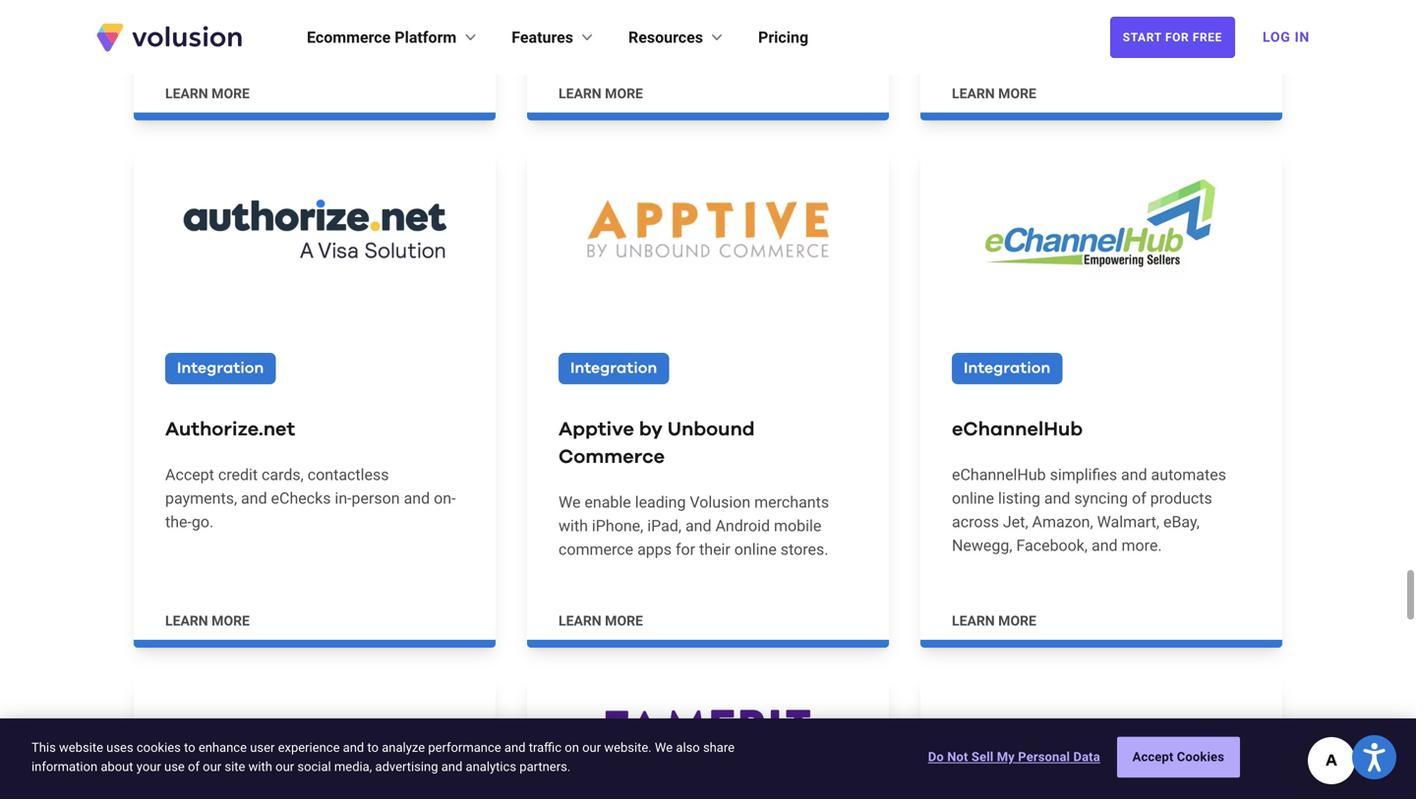 Task type: describe. For each thing, give the bounding box(es) containing it.
online inside echannelhub simplifies and automates online listing and syncing of products across jet, amazon, walmart, ebay, newegg, facebook, and more.
[[952, 490, 995, 508]]

listing
[[999, 490, 1041, 508]]

by
[[639, 420, 663, 440]]

privacy alert dialog
[[0, 719, 1417, 800]]

newegg,
[[952, 537, 1013, 556]]

apptive by unbound commerce
[[559, 420, 755, 468]]

famebit by youtube brand connect image
[[527, 680, 889, 800]]

accept for accept credit cards, contactless payments, and echecks in-person and on- the-go.
[[165, 466, 214, 485]]

accept cookies button
[[1117, 738, 1240, 779]]

android
[[716, 517, 770, 536]]

and up media,
[[343, 741, 364, 756]]

and up amazon,
[[1045, 490, 1071, 508]]

2 learn more link from the left
[[921, 0, 1283, 121]]

online inside we enable leading volusion merchants with iphone, ipad, and android mobile commerce apps for their online stores.
[[735, 541, 777, 560]]

log
[[1263, 29, 1291, 45]]

website.
[[604, 741, 652, 756]]

volusion
[[690, 494, 751, 512]]

simplifies
[[1050, 466, 1118, 485]]

performance
[[428, 741, 501, 756]]

advertising
[[375, 760, 438, 775]]

of inside echannelhub simplifies and automates online listing and syncing of products across jet, amazon, walmart, ebay, newegg, facebook, and more.
[[1132, 490, 1147, 508]]

data
[[1074, 750, 1101, 765]]

with inside we enable leading volusion merchants with iphone, ipad, and android mobile commerce apps for their online stores.
[[559, 517, 588, 536]]

enhance
[[199, 741, 247, 756]]

personal
[[1019, 750, 1071, 765]]

echannelhub for echannelhub simplifies and automates online listing and syncing of products across jet, amazon, walmart, ebay, newegg, facebook, and more.
[[952, 466, 1046, 485]]

features button
[[512, 26, 597, 49]]

we enable leading volusion merchants with iphone, ipad, and android mobile commerce apps for their online stores.
[[559, 494, 829, 560]]

and left the on-
[[404, 490, 430, 508]]

this
[[31, 741, 56, 756]]

ebay,
[[1164, 513, 1200, 532]]

integration for apptive by unbound commerce
[[571, 361, 657, 377]]

on
[[565, 741, 579, 756]]

open accessibe: accessibility options, statement and help image
[[1364, 744, 1386, 772]]

analyze
[[382, 741, 425, 756]]

do not sell my personal data button
[[929, 739, 1101, 778]]

across
[[952, 513, 1000, 532]]

apps
[[638, 541, 672, 560]]

sell
[[972, 750, 994, 765]]

leading
[[635, 494, 686, 512]]

platform
[[395, 28, 457, 47]]

media,
[[334, 760, 372, 775]]

1 learn more link from the left
[[527, 0, 889, 121]]

do
[[929, 750, 944, 765]]

resources
[[629, 28, 703, 47]]

contactless
[[308, 466, 389, 485]]

log in
[[1263, 29, 1311, 45]]

information
[[31, 760, 98, 775]]

this website uses cookies to enhance user experience and to analyze performance and traffic on our website. we also share information about your use of our site with our social media, advertising and analytics partners.
[[31, 741, 735, 775]]

1 to from the left
[[184, 741, 195, 756]]

for
[[676, 541, 696, 560]]

go.
[[192, 513, 214, 532]]

about
[[101, 760, 133, 775]]

cookies
[[137, 741, 181, 756]]

my
[[997, 750, 1015, 765]]

stores.
[[781, 541, 829, 560]]

syncing
[[1075, 490, 1129, 508]]

echannelhub simplifies and automates online listing and syncing of products across jet, amazon, walmart, ebay, newegg, facebook, and more.
[[952, 466, 1227, 556]]

pricing link
[[759, 26, 809, 49]]

partners.
[[520, 760, 571, 775]]

walmart,
[[1098, 513, 1160, 532]]

jet,
[[1003, 513, 1029, 532]]

and inside we enable leading volusion merchants with iphone, ipad, and android mobile commerce apps for their online stores.
[[686, 517, 712, 536]]

cards,
[[262, 466, 304, 485]]

also
[[676, 741, 700, 756]]

start for free
[[1123, 30, 1223, 44]]

integration for authorize.net
[[177, 361, 264, 377]]

enable
[[585, 494, 631, 512]]

products
[[1151, 490, 1213, 508]]

0 horizontal spatial our
[[203, 760, 222, 775]]

and down the performance
[[441, 760, 463, 775]]

in-
[[335, 490, 352, 508]]

commerce
[[559, 541, 634, 560]]

and down walmart,
[[1092, 537, 1118, 556]]

ecommerce
[[307, 28, 391, 47]]

on-
[[434, 490, 456, 508]]

authorize.net image
[[134, 152, 496, 306]]

uses
[[106, 741, 133, 756]]

pricing
[[759, 28, 809, 47]]

facebook,
[[1017, 537, 1088, 556]]

site
[[225, 760, 245, 775]]

and left traffic
[[505, 741, 526, 756]]

website
[[59, 741, 103, 756]]

in
[[1295, 29, 1311, 45]]

user
[[250, 741, 275, 756]]



Task type: locate. For each thing, give the bounding box(es) containing it.
ecommerce platform button
[[307, 26, 480, 49]]

1 vertical spatial echannelhub
[[952, 466, 1046, 485]]

use
[[164, 760, 185, 775]]

integration
[[177, 361, 264, 377], [571, 361, 657, 377], [964, 361, 1051, 377]]

more
[[212, 86, 250, 102], [605, 86, 643, 102], [999, 86, 1037, 102], [212, 614, 250, 630], [605, 614, 643, 630], [999, 614, 1037, 630]]

mobile
[[774, 517, 822, 536]]

1 integration from the left
[[177, 361, 264, 377]]

1 horizontal spatial of
[[1132, 490, 1147, 508]]

0 vertical spatial of
[[1132, 490, 1147, 508]]

iphone,
[[592, 517, 644, 536]]

amazon,
[[1033, 513, 1094, 532]]

learn
[[165, 86, 208, 102], [559, 86, 602, 102], [952, 86, 995, 102], [165, 614, 208, 630], [559, 614, 602, 630], [952, 614, 995, 630]]

online up across
[[952, 490, 995, 508]]

accept cookies
[[1133, 750, 1225, 765]]

0 horizontal spatial to
[[184, 741, 195, 756]]

free
[[1193, 30, 1223, 44]]

2 horizontal spatial integration
[[964, 361, 1051, 377]]

with inside this website uses cookies to enhance user experience and to analyze performance and traffic on our website. we also share information about your use of our site with our social media, advertising and analytics partners.
[[249, 760, 272, 775]]

1 horizontal spatial to
[[367, 741, 379, 756]]

1 horizontal spatial learn more link
[[921, 0, 1283, 121]]

social
[[297, 760, 331, 775]]

echecks
[[271, 490, 331, 508]]

0 horizontal spatial accept
[[165, 466, 214, 485]]

to up media,
[[367, 741, 379, 756]]

accept inside button
[[1133, 750, 1174, 765]]

cookies
[[1177, 750, 1225, 765]]

and
[[1122, 466, 1148, 485], [241, 490, 267, 508], [404, 490, 430, 508], [1045, 490, 1071, 508], [686, 517, 712, 536], [1092, 537, 1118, 556], [343, 741, 364, 756], [505, 741, 526, 756], [441, 760, 463, 775]]

do not sell my personal data
[[929, 750, 1101, 765]]

2 horizontal spatial our
[[583, 741, 601, 756]]

we
[[559, 494, 581, 512], [655, 741, 673, 756]]

ecommerce platform
[[307, 28, 457, 47]]

our
[[583, 741, 601, 756], [203, 760, 222, 775], [276, 760, 294, 775]]

1 horizontal spatial we
[[655, 741, 673, 756]]

features
[[512, 28, 574, 47]]

apptive by unbound commerce image
[[527, 152, 889, 306]]

1 vertical spatial of
[[188, 760, 200, 775]]

for
[[1166, 30, 1190, 44]]

1 vertical spatial online
[[735, 541, 777, 560]]

1 horizontal spatial online
[[952, 490, 995, 508]]

accept for accept cookies
[[1133, 750, 1174, 765]]

our left the social at bottom
[[276, 760, 294, 775]]

with up commerce
[[559, 517, 588, 536]]

commerce
[[559, 448, 665, 468]]

0 horizontal spatial online
[[735, 541, 777, 560]]

echannelhub for echannelhub
[[952, 420, 1083, 440]]

accept left cookies
[[1133, 750, 1174, 765]]

integration for echannelhub
[[964, 361, 1051, 377]]

their
[[700, 541, 731, 560]]

of right the use
[[188, 760, 200, 775]]

0 horizontal spatial integration
[[177, 361, 264, 377]]

fomo image
[[921, 680, 1283, 800]]

0 vertical spatial online
[[952, 490, 995, 508]]

we inside we enable leading volusion merchants with iphone, ipad, and android mobile commerce apps for their online stores.
[[559, 494, 581, 512]]

unbound
[[668, 420, 755, 440]]

0 vertical spatial echannelhub
[[952, 420, 1083, 440]]

of up walmart,
[[1132, 490, 1147, 508]]

1800accountant image
[[134, 680, 496, 800]]

more.
[[1122, 537, 1163, 556]]

0 vertical spatial accept
[[165, 466, 214, 485]]

accept up payments,
[[165, 466, 214, 485]]

start for free link
[[1111, 17, 1236, 58]]

apptive
[[559, 420, 634, 440]]

we inside this website uses cookies to enhance user experience and to analyze performance and traffic on our website. we also share information about your use of our site with our social media, advertising and analytics partners.
[[655, 741, 673, 756]]

authorize.net
[[165, 420, 295, 440]]

our down enhance
[[203, 760, 222, 775]]

to
[[184, 741, 195, 756], [367, 741, 379, 756]]

1 horizontal spatial integration
[[571, 361, 657, 377]]

and up "syncing"
[[1122, 466, 1148, 485]]

1 echannelhub from the top
[[952, 420, 1083, 440]]

the-
[[165, 513, 192, 532]]

accept credit cards, contactless payments, and echecks in-person and on- the-go.
[[165, 466, 456, 532]]

0 horizontal spatial learn more link
[[527, 0, 889, 121]]

ipad,
[[648, 517, 682, 536]]

0 horizontal spatial we
[[559, 494, 581, 512]]

accept
[[165, 466, 214, 485], [1133, 750, 1174, 765]]

and up for
[[686, 517, 712, 536]]

start
[[1123, 30, 1162, 44]]

1 vertical spatial we
[[655, 741, 673, 756]]

2 integration from the left
[[571, 361, 657, 377]]

resources button
[[629, 26, 727, 49]]

payments,
[[165, 490, 237, 508]]

0 vertical spatial with
[[559, 517, 588, 536]]

learn more
[[165, 86, 250, 102], [559, 86, 643, 102], [952, 86, 1037, 102], [165, 614, 250, 630], [559, 614, 643, 630], [952, 614, 1037, 630]]

credit
[[218, 466, 258, 485]]

echannelhub image
[[921, 152, 1283, 306]]

0 vertical spatial we
[[559, 494, 581, 512]]

person
[[352, 490, 400, 508]]

1 vertical spatial accept
[[1133, 750, 1174, 765]]

of
[[1132, 490, 1147, 508], [188, 760, 200, 775]]

with down user
[[249, 760, 272, 775]]

log in link
[[1251, 16, 1322, 59]]

and down credit
[[241, 490, 267, 508]]

we left also
[[655, 741, 673, 756]]

experience
[[278, 741, 340, 756]]

share
[[703, 741, 735, 756]]

2 to from the left
[[367, 741, 379, 756]]

echannelhub
[[952, 420, 1083, 440], [952, 466, 1046, 485]]

merchants
[[755, 494, 829, 512]]

2 echannelhub from the top
[[952, 466, 1046, 485]]

traffic
[[529, 741, 562, 756]]

1 horizontal spatial accept
[[1133, 750, 1174, 765]]

we left enable at the bottom left of the page
[[559, 494, 581, 512]]

online down android
[[735, 541, 777, 560]]

0 horizontal spatial of
[[188, 760, 200, 775]]

accept inside accept credit cards, contactless payments, and echecks in-person and on- the-go.
[[165, 466, 214, 485]]

1 horizontal spatial our
[[276, 760, 294, 775]]

echannelhub inside echannelhub simplifies and automates online listing and syncing of products across jet, amazon, walmart, ebay, newegg, facebook, and more.
[[952, 466, 1046, 485]]

1 vertical spatial with
[[249, 760, 272, 775]]

learn more link
[[527, 0, 889, 121], [921, 0, 1283, 121]]

analytics
[[466, 760, 517, 775]]

your
[[137, 760, 161, 775]]

0 horizontal spatial with
[[249, 760, 272, 775]]

online
[[952, 490, 995, 508], [735, 541, 777, 560]]

not
[[948, 750, 969, 765]]

3 integration from the left
[[964, 361, 1051, 377]]

automates
[[1152, 466, 1227, 485]]

1 horizontal spatial with
[[559, 517, 588, 536]]

to up the use
[[184, 741, 195, 756]]

with
[[559, 517, 588, 536], [249, 760, 272, 775]]

our right on
[[583, 741, 601, 756]]

of inside this website uses cookies to enhance user experience and to analyze performance and traffic on our website. we also share information about your use of our site with our social media, advertising and analytics partners.
[[188, 760, 200, 775]]



Task type: vqa. For each thing, say whether or not it's contained in the screenshot.
the "cookies"
yes



